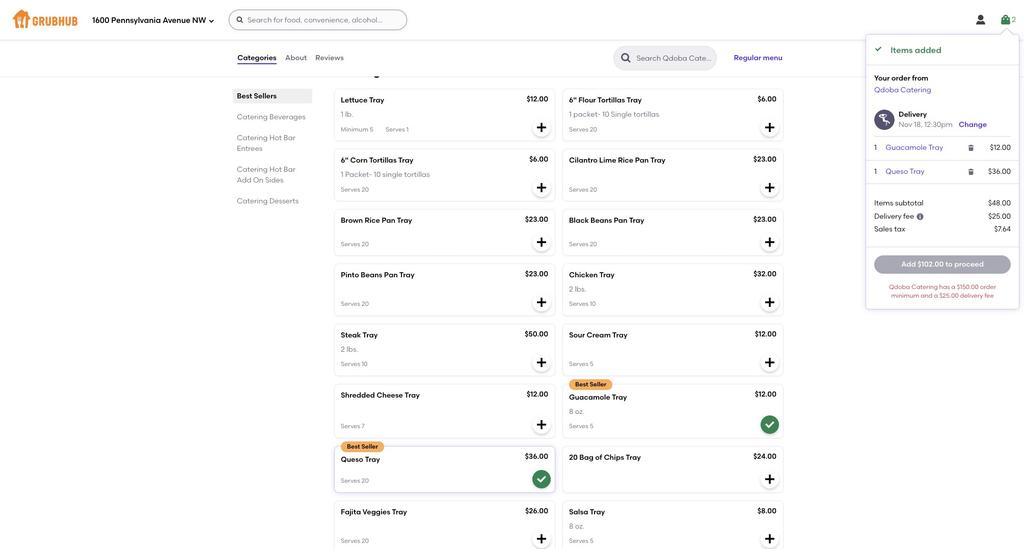 Task type: describe. For each thing, give the bounding box(es) containing it.
$12.00 inside items added tooltip
[[991, 143, 1012, 152]]

0 vertical spatial a
[[952, 283, 956, 291]]

5 left serves 1
[[370, 126, 374, 133]]

shredded cheese tray
[[341, 391, 420, 400]]

serves 7
[[341, 423, 365, 430]]

1 horizontal spatial catering hot bar add on sides
[[333, 65, 499, 78]]

your
[[875, 74, 890, 82]]

1 lb.
[[341, 110, 354, 119]]

1 vertical spatial queso tray
[[341, 455, 380, 464]]

best sellers
[[237, 92, 277, 100]]

regular menu
[[734, 53, 783, 62]]

cilantro
[[570, 156, 598, 165]]

qdoba inside qdoba catering has a $150.00 order minimum and a $25.00 delivery fee
[[890, 283, 911, 291]]

menu
[[764, 53, 783, 62]]

5 up bag
[[590, 423, 594, 430]]

shredded
[[341, 391, 375, 400]]

10 down 6" flour tortillas tray
[[603, 110, 610, 119]]

hot for catering hot bar add on sides tab
[[270, 165, 282, 174]]

1 vertical spatial guacamole
[[570, 393, 611, 402]]

1 horizontal spatial sides
[[470, 65, 499, 78]]

6" flour tortillas tray
[[570, 96, 642, 105]]

reviews button
[[315, 40, 345, 76]]

add inside button
[[902, 260, 917, 269]]

steak tray
[[341, 331, 378, 339]]

1 vertical spatial $36.00
[[525, 452, 549, 461]]

catering inside qdoba catering has a $150.00 order minimum and a $25.00 delivery fee
[[912, 283, 939, 291]]

1600
[[92, 16, 109, 25]]

and
[[921, 292, 933, 299]]

serves 20 for pinto beans pan tray
[[341, 301, 369, 308]]

$150.00
[[958, 283, 979, 291]]

about
[[285, 53, 307, 62]]

items for items subtotal
[[875, 199, 894, 208]]

serves 20 for black beans pan tray
[[570, 240, 597, 248]]

fajita veggies tray
[[341, 508, 407, 516]]

serves 1
[[386, 126, 409, 133]]

$26.00
[[526, 507, 549, 515]]

serves 20 for minimum 20
[[389, 29, 417, 36]]

catering beverages
[[237, 113, 306, 121]]

0 vertical spatial hot
[[383, 65, 403, 78]]

from
[[913, 74, 929, 82]]

about button
[[285, 40, 307, 76]]

black
[[570, 216, 589, 225]]

add $102.00 to proceed button
[[875, 255, 1012, 274]]

corn
[[351, 156, 368, 165]]

reviews
[[316, 53, 344, 62]]

categories
[[238, 53, 277, 62]]

6" corn tortillas tray
[[341, 156, 414, 165]]

delivery nov 18, 12:30pm
[[899, 110, 953, 129]]

pennsylvania
[[111, 16, 161, 25]]

best inside tab
[[237, 92, 252, 100]]

packet-
[[345, 170, 372, 179]]

fee inside qdoba catering has a $150.00 order minimum and a $25.00 delivery fee
[[985, 292, 995, 299]]

best seller for $12.00
[[576, 381, 607, 388]]

1 horizontal spatial on
[[452, 65, 467, 78]]

12:30pm
[[925, 120, 953, 129]]

catering left desserts
[[237, 197, 268, 205]]

serves 5 for salsa
[[570, 537, 594, 545]]

catering hot bar add on sides inside tab
[[237, 165, 296, 185]]

$36.00 inside items added tooltip
[[989, 167, 1012, 176]]

catering desserts tab
[[237, 196, 308, 207]]

best for $12.00
[[576, 381, 589, 388]]

catering hot bar add on sides tab
[[237, 164, 308, 186]]

best seller for $36.00
[[347, 443, 378, 450]]

cream
[[587, 331, 611, 339]]

0 horizontal spatial fee
[[904, 212, 915, 221]]

sour
[[570, 331, 585, 339]]

2 button
[[1000, 11, 1017, 29]]

$23.00 for cilantro lime rice pan tray
[[754, 155, 777, 164]]

delivery icon image
[[875, 110, 895, 130]]

of
[[596, 453, 603, 462]]

$102.00
[[918, 260, 944, 269]]

lbs. for chicken
[[575, 285, 587, 294]]

1 horizontal spatial add
[[427, 65, 449, 78]]

seller for $12.00
[[590, 381, 607, 388]]

1 serves 5 from the top
[[570, 361, 594, 368]]

avenue
[[163, 16, 191, 25]]

minimum 20
[[341, 29, 377, 36]]

20 bag of chips tray
[[570, 453, 641, 462]]

lettuce tray
[[341, 96, 385, 105]]

serves 10 for steak
[[341, 361, 368, 368]]

chips
[[604, 453, 625, 462]]

sales
[[875, 225, 893, 233]]

beverages
[[270, 113, 306, 121]]

2 for $32.00
[[570, 285, 574, 294]]

1 horizontal spatial rice
[[618, 156, 634, 165]]

regular
[[734, 53, 762, 62]]

bag
[[580, 453, 594, 462]]

18,
[[915, 120, 923, 129]]

proceed
[[955, 260, 985, 269]]

cilantro lime rice pan tray
[[570, 156, 666, 165]]

order inside your order from qdoba catering
[[892, 74, 911, 82]]

items added tooltip
[[867, 29, 1020, 309]]

$24.00
[[754, 452, 777, 461]]

seller for $36.00
[[362, 443, 378, 450]]

packet-
[[574, 110, 601, 119]]

minimum
[[892, 292, 920, 299]]

to
[[946, 260, 953, 269]]

serves 5 for guacamole
[[570, 423, 594, 430]]

regular menu button
[[730, 47, 788, 69]]

1 packet- 10 single tortillas
[[341, 170, 430, 179]]

bar for catering hot bar entrees tab
[[284, 134, 296, 142]]

2 for $50.00
[[341, 345, 345, 354]]

$32.00
[[754, 270, 777, 278]]

fajita
[[341, 508, 361, 516]]

pan for pinto beans pan tray
[[384, 271, 398, 279]]

sales tax
[[875, 225, 906, 233]]

$23.00 for black beans pan tray
[[754, 215, 777, 224]]

serves 20 for queso tray
[[341, 477, 369, 485]]

$50.00
[[525, 330, 549, 338]]

0 vertical spatial bar
[[405, 65, 424, 78]]

catering up "lettuce"
[[333, 65, 381, 78]]

qdoba catering has a $150.00 order minimum and a $25.00 delivery fee
[[890, 283, 997, 299]]

salsa
[[570, 508, 589, 516]]

catering inside the "catering hot bar entrees"
[[237, 134, 268, 142]]

queso tray link
[[886, 167, 925, 176]]

catering desserts
[[237, 197, 299, 205]]

1600 pennsylvania avenue nw
[[92, 16, 206, 25]]

pinto beans pan tray
[[341, 271, 415, 279]]

items added
[[891, 45, 942, 55]]

svg image inside 'main navigation' navigation
[[208, 18, 214, 24]]

serves 20 for brown rice pan tray
[[341, 240, 369, 248]]

single
[[611, 110, 632, 119]]

Search Qdoba Catering search field
[[636, 54, 714, 63]]

change
[[960, 120, 988, 129]]



Task type: vqa. For each thing, say whether or not it's contained in the screenshot.
Decadent Desserts
no



Task type: locate. For each thing, give the bounding box(es) containing it.
svg image
[[976, 14, 988, 26], [1000, 14, 1013, 26], [236, 16, 244, 24], [536, 25, 548, 37], [764, 25, 777, 37], [536, 181, 548, 194], [764, 181, 777, 194], [536, 236, 548, 248], [536, 356, 548, 368], [764, 356, 777, 368], [764, 418, 777, 431], [764, 473, 777, 485]]

guacamole tray inside items added tooltip
[[886, 143, 944, 152]]

queso down guacamole tray link
[[886, 167, 909, 176]]

on
[[452, 65, 467, 78], [253, 176, 264, 185]]

1 vertical spatial queso
[[341, 455, 364, 464]]

0 horizontal spatial add
[[237, 176, 252, 185]]

chicken tray
[[570, 271, 615, 279]]

items left added
[[891, 45, 914, 55]]

1 horizontal spatial 2
[[570, 285, 574, 294]]

8 for salsa
[[570, 522, 574, 531]]

2 vertical spatial 2
[[341, 345, 345, 354]]

best left sellers
[[237, 92, 252, 100]]

1 vertical spatial sides
[[265, 176, 284, 185]]

1 vertical spatial 2
[[570, 285, 574, 294]]

lime
[[600, 156, 617, 165]]

$23.00 for pinto beans pan tray
[[526, 270, 549, 278]]

queso tray inside items added tooltip
[[886, 167, 925, 176]]

fee
[[904, 212, 915, 221], [985, 292, 995, 299]]

minimum 5
[[341, 126, 374, 133]]

oz. down salsa
[[575, 522, 585, 531]]

0 vertical spatial beans
[[591, 216, 613, 225]]

2 horizontal spatial best
[[576, 381, 589, 388]]

rice right "brown"
[[365, 216, 380, 225]]

tax
[[895, 225, 906, 233]]

1 vertical spatial beans
[[361, 271, 383, 279]]

a right the and
[[935, 292, 939, 299]]

pan right lime
[[636, 156, 649, 165]]

fee down "subtotal"
[[904, 212, 915, 221]]

1 vertical spatial order
[[981, 283, 997, 291]]

hot inside the "catering hot bar entrees"
[[270, 134, 282, 142]]

has
[[940, 283, 951, 291]]

0 vertical spatial $36.00
[[989, 167, 1012, 176]]

add $102.00 to proceed
[[902, 260, 985, 269]]

tortillas for 6" flour tortillas tray
[[634, 110, 660, 119]]

queso
[[886, 167, 909, 176], [341, 455, 364, 464]]

1 vertical spatial guacamole tray
[[570, 393, 628, 402]]

1 vertical spatial oz.
[[575, 522, 585, 531]]

delivery fee
[[875, 212, 915, 221]]

queso down serves 7
[[341, 455, 364, 464]]

1 horizontal spatial order
[[981, 283, 997, 291]]

serves 20 for cilantro lime rice pan tray
[[570, 186, 597, 193]]

1 horizontal spatial $25.00
[[989, 212, 1012, 221]]

guacamole tray link
[[886, 143, 944, 152]]

1 horizontal spatial queso tray
[[886, 167, 925, 176]]

catering up the and
[[912, 283, 939, 291]]

2 oz. from the top
[[575, 522, 585, 531]]

7
[[362, 423, 365, 430]]

0 vertical spatial catering hot bar add on sides
[[333, 65, 499, 78]]

0 vertical spatial items
[[891, 45, 914, 55]]

catering hot bar entrees tab
[[237, 133, 308, 154]]

guacamole inside items added tooltip
[[886, 143, 928, 152]]

categories button
[[237, 40, 277, 76]]

1 vertical spatial rice
[[365, 216, 380, 225]]

tortillas for 6" corn tortillas tray
[[405, 170, 430, 179]]

rice right lime
[[618, 156, 634, 165]]

0 horizontal spatial guacamole
[[570, 393, 611, 402]]

0 vertical spatial qdoba
[[875, 86, 900, 94]]

1 horizontal spatial best
[[347, 443, 360, 450]]

pan right black
[[614, 216, 628, 225]]

pinto
[[341, 271, 359, 279]]

8 oz. for guacamole tray
[[570, 407, 585, 416]]

5 down salsa tray
[[590, 537, 594, 545]]

1 vertical spatial lbs.
[[347, 345, 358, 354]]

8 oz. down salsa
[[570, 522, 585, 531]]

pan right "brown"
[[382, 216, 396, 225]]

sides
[[470, 65, 499, 78], [265, 176, 284, 185]]

10 down chicken tray on the right of page
[[590, 301, 596, 308]]

pan right pinto at the left
[[384, 271, 398, 279]]

bar
[[405, 65, 424, 78], [284, 134, 296, 142], [284, 165, 296, 174]]

minimum for minimum 5
[[341, 126, 369, 133]]

1 oz. from the top
[[575, 407, 585, 416]]

order
[[892, 74, 911, 82], [981, 283, 997, 291]]

1 horizontal spatial queso
[[886, 167, 909, 176]]

bar for catering hot bar add on sides tab
[[284, 165, 296, 174]]

0 vertical spatial delivery
[[899, 110, 928, 119]]

oz. for salsa
[[575, 522, 585, 531]]

1 horizontal spatial tortillas
[[634, 110, 660, 119]]

flour
[[579, 96, 596, 105]]

minimum for minimum 20
[[341, 29, 369, 36]]

single
[[383, 170, 403, 179]]

best for $36.00
[[347, 443, 360, 450]]

6" left flour
[[570, 96, 577, 105]]

lbs. down steak
[[347, 345, 358, 354]]

hot down catering hot bar entrees tab
[[270, 165, 282, 174]]

2
[[1013, 15, 1017, 24], [570, 285, 574, 294], [341, 345, 345, 354]]

0 horizontal spatial best
[[237, 92, 252, 100]]

2 8 oz. from the top
[[570, 522, 585, 531]]

change button
[[960, 120, 988, 130]]

guacamole
[[886, 143, 928, 152], [570, 393, 611, 402]]

0 vertical spatial oz.
[[575, 407, 585, 416]]

$25.00 inside qdoba catering has a $150.00 order minimum and a $25.00 delivery fee
[[940, 292, 959, 299]]

serves 10 for chicken
[[570, 301, 596, 308]]

serves
[[389, 29, 409, 36], [386, 126, 405, 133], [570, 126, 589, 133], [341, 186, 360, 193], [570, 186, 589, 193], [341, 240, 360, 248], [570, 240, 589, 248], [341, 301, 360, 308], [570, 301, 589, 308], [341, 361, 360, 368], [570, 361, 589, 368], [341, 423, 360, 430], [570, 423, 589, 430], [341, 477, 360, 485], [341, 537, 360, 545], [570, 537, 589, 545]]

cheese
[[377, 391, 403, 400]]

seller down sour cream tray
[[590, 381, 607, 388]]

6" left corn
[[341, 156, 349, 165]]

0 horizontal spatial tortillas
[[405, 170, 430, 179]]

serves 5
[[570, 361, 594, 368], [570, 423, 594, 430], [570, 537, 594, 545]]

serves 5 up bag
[[570, 423, 594, 430]]

entrees
[[237, 144, 263, 153]]

beans right black
[[591, 216, 613, 225]]

2 inside 2 button
[[1013, 15, 1017, 24]]

0 horizontal spatial guacamole tray
[[570, 393, 628, 402]]

oz. up bag
[[575, 407, 585, 416]]

0 vertical spatial queso
[[886, 167, 909, 176]]

0 horizontal spatial on
[[253, 176, 264, 185]]

svg image
[[208, 18, 214, 24], [875, 45, 883, 53], [536, 121, 548, 134], [764, 121, 777, 134], [968, 144, 976, 152], [968, 168, 976, 176], [917, 213, 925, 221], [764, 236, 777, 248], [536, 296, 548, 308], [764, 296, 777, 308], [536, 418, 548, 431], [536, 473, 548, 485], [536, 533, 548, 545], [764, 533, 777, 545]]

add inside catering hot bar add on sides
[[237, 176, 252, 185]]

1 horizontal spatial beans
[[591, 216, 613, 225]]

20
[[370, 29, 377, 36], [410, 29, 417, 36], [590, 126, 597, 133], [362, 186, 369, 193], [590, 186, 597, 193], [362, 240, 369, 248], [590, 240, 597, 248], [362, 301, 369, 308], [570, 453, 578, 462], [362, 477, 369, 485], [362, 537, 369, 545]]

1 8 from the top
[[570, 407, 574, 416]]

2 lbs. for steak tray
[[341, 345, 358, 354]]

2 lbs.
[[570, 285, 587, 294], [341, 345, 358, 354]]

6" for 6" corn tortillas tray
[[341, 156, 349, 165]]

seller down 7
[[362, 443, 378, 450]]

items subtotal
[[875, 199, 924, 208]]

1 packet- 10 single tortillas
[[570, 110, 660, 119]]

qdoba up the "minimum"
[[890, 283, 911, 291]]

lbs. down chicken
[[575, 285, 587, 294]]

0 vertical spatial 6"
[[570, 96, 577, 105]]

0 horizontal spatial $6.00
[[530, 155, 549, 164]]

delivery up sales tax
[[875, 212, 902, 221]]

1 horizontal spatial guacamole
[[886, 143, 928, 152]]

a right the has
[[952, 283, 956, 291]]

lbs. for steak
[[347, 345, 358, 354]]

3 serves 5 from the top
[[570, 537, 594, 545]]

1 horizontal spatial serves 10
[[570, 301, 596, 308]]

8 for guacamole
[[570, 407, 574, 416]]

0 horizontal spatial 2
[[341, 345, 345, 354]]

$36.00 up the $48.00
[[989, 167, 1012, 176]]

sides inside catering hot bar add on sides
[[265, 176, 284, 185]]

brown rice pan tray
[[341, 216, 412, 225]]

8 oz. up bag
[[570, 407, 585, 416]]

0 vertical spatial best seller
[[576, 381, 607, 388]]

8 oz. for salsa tray
[[570, 522, 585, 531]]

sour cream tray
[[570, 331, 628, 339]]

1 vertical spatial best seller
[[347, 443, 378, 450]]

0 vertical spatial rice
[[618, 156, 634, 165]]

on inside tab
[[253, 176, 264, 185]]

2 lbs. for chicken tray
[[570, 285, 587, 294]]

delivery for nov
[[899, 110, 928, 119]]

sellers
[[254, 92, 277, 100]]

2 horizontal spatial add
[[902, 260, 917, 269]]

qdoba
[[875, 86, 900, 94], [890, 283, 911, 291]]

0 horizontal spatial tortillas
[[369, 156, 397, 165]]

best down sour
[[576, 381, 589, 388]]

0 vertical spatial seller
[[590, 381, 607, 388]]

0 vertical spatial on
[[452, 65, 467, 78]]

6"
[[570, 96, 577, 105], [341, 156, 349, 165]]

2 lbs. down chicken
[[570, 285, 587, 294]]

1 horizontal spatial fee
[[985, 292, 995, 299]]

1 vertical spatial 2 lbs.
[[341, 345, 358, 354]]

2 minimum from the top
[[341, 126, 369, 133]]

serves 10 down steak
[[341, 361, 368, 368]]

hot inside catering hot bar add on sides
[[270, 165, 282, 174]]

$36.00 left bag
[[525, 452, 549, 461]]

2 vertical spatial hot
[[270, 165, 282, 174]]

order up delivery
[[981, 283, 997, 291]]

subtotal
[[896, 199, 924, 208]]

$6.00 for 1 packet- 10 single tortillas
[[758, 95, 777, 104]]

fee right delivery
[[985, 292, 995, 299]]

qdoba catering link
[[875, 86, 932, 94]]

$48.00
[[989, 199, 1012, 208]]

0 horizontal spatial seller
[[362, 443, 378, 450]]

1 minimum from the top
[[341, 29, 369, 36]]

1 vertical spatial tortillas
[[405, 170, 430, 179]]

5
[[370, 126, 374, 133], [590, 361, 594, 368], [590, 423, 594, 430], [590, 537, 594, 545]]

0 horizontal spatial order
[[892, 74, 911, 82]]

chicken
[[570, 271, 598, 279]]

1 vertical spatial bar
[[284, 134, 296, 142]]

delivery
[[961, 292, 984, 299]]

0 vertical spatial $25.00
[[989, 212, 1012, 221]]

steak
[[341, 331, 361, 339]]

catering beverages tab
[[237, 112, 308, 122]]

0 vertical spatial lbs.
[[575, 285, 587, 294]]

best seller
[[576, 381, 607, 388], [347, 443, 378, 450]]

0 horizontal spatial rice
[[365, 216, 380, 225]]

main navigation navigation
[[0, 0, 1025, 40]]

brown
[[341, 216, 363, 225]]

Search for food, convenience, alcohol... search field
[[229, 10, 407, 30]]

serves 5 down sour
[[570, 361, 594, 368]]

10 down the steak tray
[[362, 361, 368, 368]]

$6.00 left cilantro
[[530, 155, 549, 164]]

best seller down sour cream tray
[[576, 381, 607, 388]]

tortillas for single
[[369, 156, 397, 165]]

$25.00
[[989, 212, 1012, 221], [940, 292, 959, 299]]

1 vertical spatial on
[[253, 176, 264, 185]]

tortillas
[[598, 96, 626, 105], [369, 156, 397, 165]]

1 vertical spatial serves 10
[[341, 361, 368, 368]]

0 horizontal spatial sides
[[265, 176, 284, 185]]

2 vertical spatial serves 5
[[570, 537, 594, 545]]

2 serves 5 from the top
[[570, 423, 594, 430]]

1 vertical spatial catering hot bar add on sides
[[237, 165, 296, 185]]

serves 5 down salsa
[[570, 537, 594, 545]]

pan for black beans pan tray
[[614, 216, 628, 225]]

1 vertical spatial 6"
[[341, 156, 349, 165]]

2 lbs. down steak
[[341, 345, 358, 354]]

nw
[[192, 16, 206, 25]]

$23.00
[[754, 155, 777, 164], [526, 215, 549, 224], [754, 215, 777, 224], [526, 270, 549, 278]]

added
[[916, 45, 942, 55]]

0 horizontal spatial catering hot bar add on sides
[[237, 165, 296, 185]]

delivery inside delivery nov 18, 12:30pm
[[899, 110, 928, 119]]

veggies
[[363, 508, 391, 516]]

serves 20 for fajita veggies tray
[[341, 537, 369, 545]]

add
[[427, 65, 449, 78], [237, 176, 252, 185], [902, 260, 917, 269]]

1 vertical spatial tortillas
[[369, 156, 397, 165]]

0 vertical spatial queso tray
[[886, 167, 925, 176]]

delivery up the 18,
[[899, 110, 928, 119]]

catering up the entrees
[[237, 134, 268, 142]]

0 horizontal spatial a
[[935, 292, 939, 299]]

lb.
[[345, 110, 354, 119]]

$6.00 down menu
[[758, 95, 777, 104]]

black beans pan tray
[[570, 216, 645, 225]]

0 vertical spatial 8 oz.
[[570, 407, 585, 416]]

delivery for fee
[[875, 212, 902, 221]]

1 vertical spatial fee
[[985, 292, 995, 299]]

1 horizontal spatial a
[[952, 283, 956, 291]]

$25.00 down the has
[[940, 292, 959, 299]]

bar inside the "catering hot bar entrees"
[[284, 134, 296, 142]]

1 vertical spatial add
[[237, 176, 252, 185]]

1 8 oz. from the top
[[570, 407, 585, 416]]

search icon image
[[621, 52, 633, 64]]

oz. for guacamole
[[575, 407, 585, 416]]

1
[[341, 110, 344, 119], [570, 110, 572, 119], [407, 126, 409, 133], [875, 143, 878, 152], [875, 167, 878, 176], [341, 170, 344, 179]]

$7.64
[[995, 225, 1012, 233]]

0 vertical spatial add
[[427, 65, 449, 78]]

best sellers tab
[[237, 91, 308, 101]]

5 down sour cream tray
[[590, 361, 594, 368]]

2 vertical spatial best
[[347, 443, 360, 450]]

2 8 from the top
[[570, 522, 574, 531]]

minimum up the "reviews"
[[341, 29, 369, 36]]

bar inside catering hot bar add on sides tab
[[284, 165, 296, 174]]

your order from qdoba catering
[[875, 74, 932, 94]]

0 vertical spatial best
[[237, 92, 252, 100]]

hot for catering hot bar entrees tab
[[270, 134, 282, 142]]

tortillas for single
[[598, 96, 626, 105]]

a
[[952, 283, 956, 291], [935, 292, 939, 299]]

1 vertical spatial 8 oz.
[[570, 522, 585, 531]]

0 horizontal spatial queso
[[341, 455, 364, 464]]

catering down best sellers
[[237, 113, 268, 121]]

0 vertical spatial tortillas
[[598, 96, 626, 105]]

delivery
[[899, 110, 928, 119], [875, 212, 902, 221]]

pan for brown rice pan tray
[[382, 216, 396, 225]]

beans right pinto at the left
[[361, 271, 383, 279]]

0 horizontal spatial 2 lbs.
[[341, 345, 358, 354]]

$25.00 up $7.64
[[989, 212, 1012, 221]]

0 vertical spatial minimum
[[341, 29, 369, 36]]

$8.00
[[758, 507, 777, 515]]

$6.00 for 1 packet- 10 single tortillas
[[530, 155, 549, 164]]

1 vertical spatial delivery
[[875, 212, 902, 221]]

catering hot bar entrees
[[237, 134, 296, 153]]

order inside qdoba catering has a $150.00 order minimum and a $25.00 delivery fee
[[981, 283, 997, 291]]

queso tray
[[886, 167, 925, 176], [341, 455, 380, 464]]

1 vertical spatial $6.00
[[530, 155, 549, 164]]

1 horizontal spatial $36.00
[[989, 167, 1012, 176]]

minimum down the lb.
[[341, 126, 369, 133]]

lettuce
[[341, 96, 368, 105]]

hot up lettuce tray
[[383, 65, 403, 78]]

queso tray down 7
[[341, 455, 380, 464]]

items for items added
[[891, 45, 914, 55]]

catering inside your order from qdoba catering
[[901, 86, 932, 94]]

1 horizontal spatial best seller
[[576, 381, 607, 388]]

svg image inside 2 button
[[1000, 14, 1013, 26]]

items up "delivery fee"
[[875, 199, 894, 208]]

2 vertical spatial bar
[[284, 165, 296, 174]]

beans for black
[[591, 216, 613, 225]]

1 vertical spatial $25.00
[[940, 292, 959, 299]]

serves 10 down chicken
[[570, 301, 596, 308]]

0 horizontal spatial $36.00
[[525, 452, 549, 461]]

best seller down 7
[[347, 443, 378, 450]]

qdoba inside your order from qdoba catering
[[875, 86, 900, 94]]

salsa tray
[[570, 508, 605, 516]]

1 vertical spatial 8
[[570, 522, 574, 531]]

nov
[[899, 120, 913, 129]]

1 vertical spatial qdoba
[[890, 283, 911, 291]]

10 down 6" corn tortillas tray on the top of page
[[374, 170, 381, 179]]

queso tray down guacamole tray link
[[886, 167, 925, 176]]

0 vertical spatial guacamole tray
[[886, 143, 944, 152]]

best down serves 7
[[347, 443, 360, 450]]

1 vertical spatial items
[[875, 199, 894, 208]]

1 vertical spatial a
[[935, 292, 939, 299]]

pan
[[636, 156, 649, 165], [382, 216, 396, 225], [614, 216, 628, 225], [384, 271, 398, 279]]

beans for pinto
[[361, 271, 383, 279]]

hot down catering beverages tab
[[270, 134, 282, 142]]

queso inside items added tooltip
[[886, 167, 909, 176]]

tortillas
[[634, 110, 660, 119], [405, 170, 430, 179]]

$12.00
[[527, 95, 549, 104], [991, 143, 1012, 152], [756, 330, 777, 338], [527, 390, 549, 399], [756, 390, 777, 399]]

qdoba down your
[[875, 86, 900, 94]]

order up the qdoba catering link
[[892, 74, 911, 82]]

catering down the entrees
[[237, 165, 268, 174]]

6" for 6" flour tortillas tray
[[570, 96, 577, 105]]

$23.00 for brown rice pan tray
[[526, 215, 549, 224]]

desserts
[[270, 197, 299, 205]]

catering down "from" at the right of the page
[[901, 86, 932, 94]]

8
[[570, 407, 574, 416], [570, 522, 574, 531]]

0 vertical spatial 2 lbs.
[[570, 285, 587, 294]]

1 vertical spatial seller
[[362, 443, 378, 450]]



